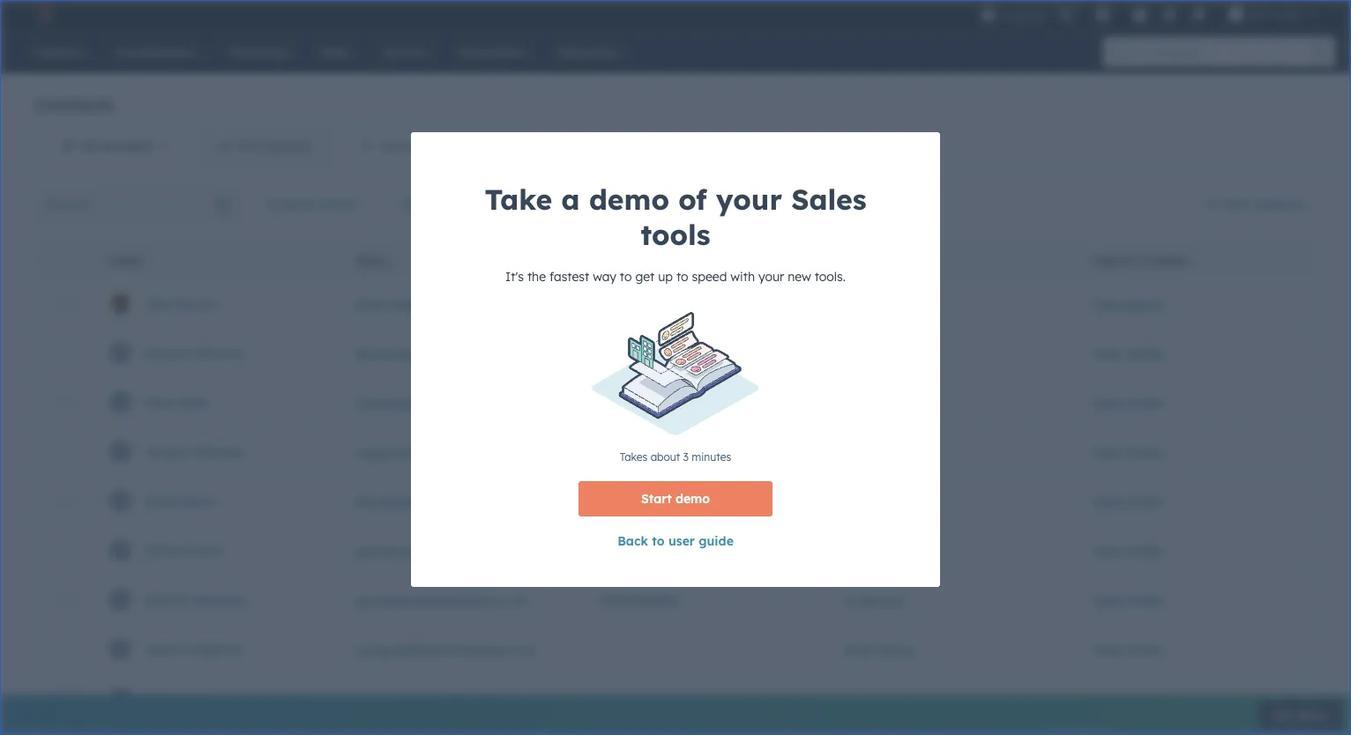 Task type: vqa. For each thing, say whether or not it's contained in the screenshot.
Progress Bar
no



Task type: locate. For each thing, give the bounding box(es) containing it.
contact owner for contact owner popup button
[[265, 197, 356, 212]]

2 jules smith from the top
[[1091, 396, 1163, 411]]

614
[[652, 494, 673, 510]]

search button
[[1305, 37, 1335, 67]]

1 vertical spatial contact owner
[[1091, 255, 1186, 268]]

unassigned down contact owner button
[[1091, 297, 1163, 312]]

customer up bad timing button
[[846, 593, 905, 609]]

jules for 06 12 96 85 41
[[1091, 346, 1123, 362]]

mervis
[[175, 296, 217, 312]]

all contacts button
[[36, 125, 192, 168]]

press to sort. element down edit columns button
[[1193, 254, 1199, 269]]

0 vertical spatial contact
[[265, 197, 314, 212]]

2 customer button from the top
[[846, 692, 905, 707]]

12
[[619, 346, 633, 362]]

press to sort. element
[[397, 254, 403, 269], [1193, 254, 1199, 269]]

amervis@admiral-blue.com
[[355, 297, 527, 312]]

0 horizontal spatial contact owner
[[265, 197, 356, 212]]

your
[[716, 182, 782, 217], [758, 269, 784, 284]]

customer for 54991247089
[[846, 593, 905, 609]]

crain
[[190, 543, 223, 559]]

create date button
[[390, 187, 498, 222]]

amervis@admiral-blue.com button
[[355, 297, 527, 312]]

1 jules from the top
[[1091, 346, 1123, 362]]

+353 (0)90 6442533
[[601, 544, 720, 559]]

sales
[[791, 182, 867, 217]]

0 vertical spatial demo
[[589, 182, 669, 217]]

1 horizontal spatial to
[[652, 534, 665, 549]]

6 jules smith button from the top
[[1091, 593, 1163, 609]]

customer button
[[846, 593, 905, 609], [846, 692, 905, 707]]

0 horizontal spatial contacts
[[101, 138, 153, 154]]

demo right the 614
[[676, 491, 710, 507]]

unassigned contacts button
[[335, 125, 528, 168]]

start
[[641, 491, 672, 507]]

calling icon image
[[1058, 7, 1074, 23]]

my contacts
[[239, 138, 310, 154]]

contact inside popup button
[[265, 197, 314, 212]]

ruby anderson image
[[1228, 6, 1244, 22]]

create
[[401, 197, 442, 212]]

jules smith button for +353 (0)90 6442533
[[1091, 544, 1163, 559]]

1 horizontal spatial press to sort. element
[[1193, 254, 1199, 269]]

+353
[[601, 544, 629, 559]]

4 jules smith button from the top
[[1091, 494, 1163, 510]]

2 contacts from the left
[[260, 138, 310, 154]]

owner inside contact owner popup button
[[318, 197, 356, 212]]

press to sort. image right email
[[397, 254, 403, 266]]

0 horizontal spatial unassigned
[[381, 138, 449, 154]]

my contacts button
[[192, 125, 335, 168]]

7 jules smith from the top
[[1091, 643, 1163, 658]]

8 smith from the top
[[1127, 692, 1163, 707]]

1 horizontal spatial demo
[[676, 491, 710, 507]]

bourgault@sanctuary.it
[[355, 692, 501, 707]]

2 horizontal spatial contacts
[[453, 138, 503, 154]]

bourgault
[[205, 691, 267, 707]]

contact
[[265, 197, 314, 212], [1091, 255, 1142, 268]]

1 jules smith button from the top
[[1091, 346, 1163, 362]]

customer down bad timing button
[[846, 692, 905, 707]]

0 horizontal spatial demo
[[589, 182, 669, 217]]

rehman
[[194, 444, 244, 460]]

8 jules smith from the top
[[1091, 692, 1163, 707]]

1 horizontal spatial contacts
[[260, 138, 310, 154]]

2 vertical spatial demo
[[1298, 709, 1327, 722]]

contact owner for contact owner button
[[1091, 255, 1186, 268]]

8 jules from the top
[[1091, 692, 1123, 707]]

2 press to sort. image from the left
[[1193, 254, 1199, 266]]

exit demo button
[[1259, 701, 1342, 729]]

takes about 3 minutes
[[620, 451, 731, 464]]

6 jules from the top
[[1091, 593, 1123, 609]]

1 vertical spatial demo
[[676, 491, 710, 507]]

mary kehr button
[[145, 395, 209, 410]]

2 smith from the top
[[1127, 396, 1163, 411]]

menu containing self made
[[979, 0, 1330, 28]]

columns
[[1253, 197, 1304, 212]]

customer button up bad timing button
[[846, 593, 905, 609]]

3 jules smith from the top
[[1091, 445, 1163, 460]]

0 vertical spatial contact owner
[[265, 197, 356, 212]]

press to sort. element inside contact owner button
[[1193, 254, 1199, 269]]

unassigned up 'create'
[[381, 138, 449, 154]]

contact owner
[[265, 197, 356, 212], [1091, 255, 1186, 268]]

contacts up "date"
[[453, 138, 503, 154]]

jules smith button
[[1091, 346, 1163, 362], [1091, 396, 1163, 411], [1091, 445, 1163, 460], [1091, 494, 1163, 510], [1091, 544, 1163, 559], [1091, 593, 1163, 609], [1091, 643, 1163, 658], [1091, 692, 1163, 707]]

+32472982480
[[601, 692, 687, 707]]

6442533
[[669, 544, 720, 559]]

contacts right my on the top left of page
[[260, 138, 310, 154]]

press to sort. element right email
[[397, 254, 403, 269]]

5 jules smith button from the top
[[1091, 544, 1163, 559]]

press to sort. element inside email button
[[397, 254, 403, 269]]

(0)90
[[633, 544, 666, 559]]

mary kehr
[[145, 395, 209, 410]]

hubspot link
[[21, 4, 66, 25]]

jules smith for +353 (0)90 6442533
[[1091, 544, 1163, 559]]

your right of
[[716, 182, 782, 217]]

customer button down bad timing button
[[846, 692, 905, 707]]

jules smith button for 54991247089
[[1091, 593, 1163, 609]]

1 contacts from the left
[[101, 138, 153, 154]]

0 vertical spatial unassigned
[[381, 138, 449, 154]]

owner up email
[[318, 197, 356, 212]]

2 jules smith button from the top
[[1091, 396, 1163, 411]]

owner up unassigned button
[[1145, 255, 1186, 268]]

bryson davoren button
[[145, 346, 244, 361]]

bad timing button
[[846, 643, 914, 658]]

jules smith button for 3213451555
[[1091, 396, 1163, 411]]

press to sort. element for contact owner
[[1193, 254, 1199, 269]]

1 horizontal spatial contact
[[1091, 255, 1142, 268]]

1 press to sort. element from the left
[[397, 254, 403, 269]]

1 vertical spatial unassigned
[[1091, 297, 1163, 312]]

54991247089
[[601, 593, 680, 609]]

jules smith for 06 12 96 85 41
[[1091, 346, 1163, 362]]

user
[[669, 534, 695, 549]]

parker.crain@redapple.com button
[[355, 544, 526, 559]]

contact owner up unassigned button
[[1091, 255, 1186, 268]]

edit columns button
[[1195, 187, 1316, 222]]

blue.com
[[471, 297, 527, 312]]

8 jules smith button from the top
[[1091, 692, 1163, 707]]

1 horizontal spatial press to sort. image
[[1193, 254, 1199, 266]]

3 contacts from the left
[[453, 138, 503, 154]]

owner for contact owner button
[[1145, 255, 1186, 268]]

contacts inside all contacts popup button
[[101, 138, 153, 154]]

start demo
[[641, 491, 710, 507]]

contacts inside unassigned contacts button
[[453, 138, 503, 154]]

0 horizontal spatial contact
[[265, 197, 314, 212]]

6 jules smith from the top
[[1091, 593, 1163, 609]]

0 horizontal spatial owner
[[318, 197, 356, 212]]

copper.rehman@blackdiamond.com
[[355, 445, 577, 460]]

2 horizontal spatial to
[[676, 269, 689, 284]]

press to sort. image for email
[[397, 254, 403, 266]]

1 vertical spatial customer
[[846, 692, 905, 707]]

dalia dunn
[[145, 494, 214, 509]]

06
[[601, 346, 616, 362]]

1 vertical spatial customer button
[[846, 692, 905, 707]]

1 customer button from the top
[[846, 593, 905, 609]]

5 smith from the top
[[1127, 544, 1163, 559]]

smith for 3213451555
[[1127, 396, 1163, 411]]

contact down my contacts
[[265, 197, 314, 212]]

customer button for 54991247089
[[846, 593, 905, 609]]

take a demo of your sales tools
[[485, 182, 867, 252]]

1 horizontal spatial unassigned
[[1091, 297, 1163, 312]]

cooper
[[145, 444, 190, 460]]

jules smith for 3213451555
[[1091, 396, 1163, 411]]

takes
[[620, 451, 648, 464]]

back
[[618, 534, 648, 549]]

3 jules smith button from the top
[[1091, 445, 1163, 460]]

j.siegfried@artemissales.com button
[[355, 643, 536, 658]]

1 vertical spatial contact
[[1091, 255, 1142, 268]]

press to sort. image inside contact owner button
[[1193, 254, 1199, 266]]

navigation
[[35, 124, 529, 169]]

bourgault@sanctuary.it button
[[355, 692, 501, 707]]

customer for +32472982480
[[846, 692, 905, 707]]

demo for start demo
[[676, 491, 710, 507]]

1 horizontal spatial contact owner
[[1091, 255, 1186, 268]]

0 horizontal spatial press to sort. image
[[397, 254, 403, 266]]

1 press to sort. image from the left
[[397, 254, 403, 266]]

4 jules from the top
[[1091, 494, 1123, 510]]

demo right exit
[[1298, 709, 1327, 722]]

0 vertical spatial customer
[[846, 593, 905, 609]]

demo inside take a demo of your sales tools
[[589, 182, 669, 217]]

1 customer from the top
[[846, 593, 905, 609]]

4 smith from the top
[[1127, 494, 1163, 510]]

1 horizontal spatial owner
[[1145, 255, 1186, 268]]

contact owner down my contacts
[[265, 197, 356, 212]]

contact for contact owner popup button
[[265, 197, 314, 212]]

jules smith for 54991247089
[[1091, 593, 1163, 609]]

1 smith from the top
[[1127, 346, 1163, 362]]

marketplaces image
[[1095, 8, 1111, 24]]

demo right the a on the left
[[589, 182, 669, 217]]

jules smith button for 06 12 96 85 41
[[1091, 346, 1163, 362]]

contacts for unassigned contacts
[[453, 138, 503, 154]]

name button
[[89, 240, 334, 279]]

smith for 54991247089
[[1127, 593, 1163, 609]]

amervis@admiral-
[[355, 297, 471, 312]]

0 horizontal spatial press to sort. element
[[397, 254, 403, 269]]

0 vertical spatial your
[[716, 182, 782, 217]]

0 vertical spatial owner
[[318, 197, 356, 212]]

press to sort. image
[[397, 254, 403, 266], [1193, 254, 1199, 266]]

7 jules smith button from the top
[[1091, 643, 1163, 658]]

mary
[[145, 395, 177, 410]]

dalia dunn button
[[145, 494, 214, 509]]

jules smith
[[1091, 346, 1163, 362], [1091, 396, 1163, 411], [1091, 445, 1163, 460], [1091, 494, 1163, 510], [1091, 544, 1163, 559], [1091, 593, 1163, 609], [1091, 643, 1163, 658], [1091, 692, 1163, 707]]

press to sort. image inside email button
[[397, 254, 403, 266]]

41
[[673, 346, 688, 362]]

press to sort. image down edit columns button
[[1193, 254, 1199, 266]]

0 vertical spatial customer button
[[846, 593, 905, 609]]

2 customer from the top
[[846, 692, 905, 707]]

contact owner inside popup button
[[265, 197, 356, 212]]

Search HubSpot search field
[[1103, 37, 1319, 67]]

(0)
[[603, 197, 621, 212]]

search image
[[1314, 46, 1327, 58]]

contact owner inside button
[[1091, 255, 1186, 268]]

customer button for +32472982480
[[846, 692, 905, 707]]

contacts for all contacts
[[101, 138, 153, 154]]

2 horizontal spatial demo
[[1298, 709, 1327, 722]]

unassigned inside button
[[381, 138, 449, 154]]

your left new on the right top of the page
[[758, 269, 784, 284]]

advanced (0)
[[538, 197, 621, 212]]

contacts right all
[[101, 138, 153, 154]]

2 press to sort. element from the left
[[1193, 254, 1199, 269]]

it's the fastest way to get up to speed with your new tools.
[[505, 269, 846, 284]]

contact up unassigned button
[[1091, 255, 1142, 268]]

6 smith from the top
[[1127, 593, 1163, 609]]

demo
[[589, 182, 669, 217], [676, 491, 710, 507], [1298, 709, 1327, 722]]

gcampion@freshstart.co.uk
[[355, 593, 525, 609]]

of
[[678, 182, 707, 217]]

1 jules smith from the top
[[1091, 346, 1163, 362]]

5 jules smith from the top
[[1091, 544, 1163, 559]]

way
[[593, 269, 616, 284]]

back to user guide
[[618, 534, 734, 549]]

owner inside contact owner button
[[1145, 255, 1186, 268]]

help image
[[1132, 8, 1148, 24]]

create date
[[401, 197, 474, 212]]

menu
[[979, 0, 1330, 28]]

1 vertical spatial owner
[[1145, 255, 1186, 268]]

email button
[[334, 240, 579, 279]]

contact inside button
[[1091, 255, 1142, 268]]

5 jules from the top
[[1091, 544, 1123, 559]]

hubspot image
[[32, 4, 53, 25]]

2 jules from the top
[[1091, 396, 1123, 411]]

contacts inside my contacts button
[[260, 138, 310, 154]]

4 jules smith from the top
[[1091, 494, 1163, 510]]

about
[[651, 451, 680, 464]]



Task type: describe. For each thing, give the bounding box(es) containing it.
ddunn@marketinginsider.de button
[[355, 494, 529, 510]]

your inside take a demo of your sales tools
[[716, 182, 782, 217]]

bryson
[[145, 346, 188, 361]]

upgrade image
[[981, 7, 996, 23]]

speed
[[692, 269, 727, 284]]

cooper rehman button
[[145, 444, 244, 460]]

start demo link
[[579, 467, 773, 517]]

jules for 54991247089
[[1091, 593, 1123, 609]]

it's
[[505, 269, 524, 284]]

bryson davoren
[[145, 346, 244, 361]]

name
[[110, 255, 141, 268]]

all
[[82, 138, 97, 154]]

06 12 96 85 41 button
[[601, 346, 688, 362]]

navigation containing all contacts
[[35, 124, 529, 169]]

parker crain button
[[145, 543, 223, 559]]

marketplaces button
[[1085, 0, 1122, 28]]

alex mervis
[[145, 296, 217, 312]]

santiago
[[145, 691, 201, 707]]

timing
[[874, 643, 914, 658]]

7 jules from the top
[[1091, 643, 1123, 658]]

jules smith button for +39 334 614 2231
[[1091, 494, 1163, 510]]

bad timing
[[846, 643, 914, 658]]

contact owner button
[[1070, 240, 1316, 279]]

96
[[637, 346, 651, 362]]

davoren@marketingwish.ie button
[[355, 346, 524, 362]]

ddunn@marketinginsider.de
[[355, 494, 529, 510]]

notifications image
[[1191, 8, 1207, 24]]

2231
[[677, 494, 704, 510]]

edit columns
[[1225, 197, 1304, 212]]

notifications button
[[1184, 0, 1214, 28]]

7 smith from the top
[[1127, 643, 1163, 658]]

contact for contact owner button
[[1091, 255, 1142, 268]]

siegfried
[[186, 642, 242, 657]]

kehr
[[181, 395, 209, 410]]

edit
[[1225, 197, 1249, 212]]

smith for 06 12 96 85 41
[[1127, 346, 1163, 362]]

jules smith for +32472982480
[[1091, 692, 1163, 707]]

up
[[658, 269, 673, 284]]

+39 334 614 2231
[[601, 494, 704, 510]]

owner for contact owner popup button
[[318, 197, 356, 212]]

email
[[355, 255, 390, 268]]

davoren@marketingwish.ie
[[355, 346, 524, 362]]

new
[[788, 269, 811, 284]]

jules smith button for +32472982480
[[1091, 692, 1163, 707]]

demo for exit demo
[[1298, 709, 1327, 722]]

mkehr@whp.com
[[355, 396, 462, 411]]

date
[[446, 197, 474, 212]]

press to sort. element for email
[[397, 254, 403, 269]]

dunn
[[182, 494, 214, 509]]

exit
[[1274, 709, 1294, 722]]

advanced (0) button
[[508, 187, 632, 222]]

3 jules from the top
[[1091, 445, 1123, 460]]

settings image
[[1162, 7, 1178, 23]]

get
[[635, 269, 655, 284]]

smith for +32472982480
[[1127, 692, 1163, 707]]

bad
[[846, 643, 871, 658]]

gcampion@freshstart.co.uk button
[[355, 593, 525, 609]]

3213451555
[[601, 396, 672, 411]]

take
[[485, 182, 552, 217]]

self made button
[[1218, 0, 1328, 28]]

smith for +353 (0)90 6442533
[[1127, 544, 1163, 559]]

jules for +353 (0)90 6442533
[[1091, 544, 1123, 559]]

3
[[683, 451, 689, 464]]

1 vertical spatial your
[[758, 269, 784, 284]]

gareth campion
[[145, 592, 247, 608]]

help button
[[1125, 0, 1155, 28]]

unassigned contacts
[[381, 138, 503, 154]]

unassigned for unassigned
[[1091, 297, 1163, 312]]

back to user guide link
[[618, 531, 734, 552]]

campion
[[191, 592, 247, 608]]

the
[[527, 269, 546, 284]]

j.siegfried@artemissales.com
[[355, 643, 536, 658]]

+353 (0)90 6442533 button
[[601, 544, 720, 559]]

jules for +32472982480
[[1091, 692, 1123, 707]]

phone
[[601, 255, 639, 268]]

minutes
[[692, 451, 731, 464]]

tools.
[[815, 269, 846, 284]]

334
[[626, 494, 648, 510]]

3 smith from the top
[[1127, 445, 1163, 460]]

54991247089 button
[[601, 593, 680, 609]]

guide
[[699, 534, 734, 549]]

calling icon button
[[1051, 2, 1081, 26]]

alex
[[145, 296, 172, 312]]

contacts
[[35, 93, 113, 116]]

self made
[[1248, 7, 1302, 21]]

0 horizontal spatial to
[[620, 269, 632, 284]]

santiago bourgault button
[[145, 691, 267, 707]]

+3502468384
[[601, 297, 682, 312]]

parker crain
[[145, 543, 223, 559]]

press to sort. image for contact owner
[[1193, 254, 1199, 266]]

with
[[731, 269, 755, 284]]

unassigned button
[[1091, 297, 1163, 312]]

+39 334 614 2231 button
[[601, 494, 704, 510]]

exit demo
[[1274, 709, 1327, 722]]

contacts for my contacts
[[260, 138, 310, 154]]

smith for +39 334 614 2231
[[1127, 494, 1163, 510]]

jason
[[145, 642, 182, 657]]

unassigned for unassigned contacts
[[381, 138, 449, 154]]

santiago bourgault
[[145, 691, 267, 707]]

jason siegfried
[[145, 642, 242, 657]]

fastest
[[549, 269, 589, 284]]

tools
[[641, 217, 711, 252]]

jules smith for +39 334 614 2231
[[1091, 494, 1163, 510]]

jules for +39 334 614 2231
[[1091, 494, 1123, 510]]

jules for 3213451555
[[1091, 396, 1123, 411]]

all contacts
[[82, 138, 153, 154]]

phone number button
[[579, 240, 825, 279]]

upgrade
[[1000, 8, 1048, 22]]

06 12 96 85 41
[[601, 346, 688, 362]]

gareth campion button
[[145, 592, 247, 608]]

mkehr@whp.com button
[[355, 396, 462, 411]]

Search search field
[[35, 187, 243, 222]]

jason siegfried button
[[145, 642, 242, 657]]

settings link
[[1159, 5, 1181, 23]]

+3502468384 button
[[601, 297, 682, 312]]



